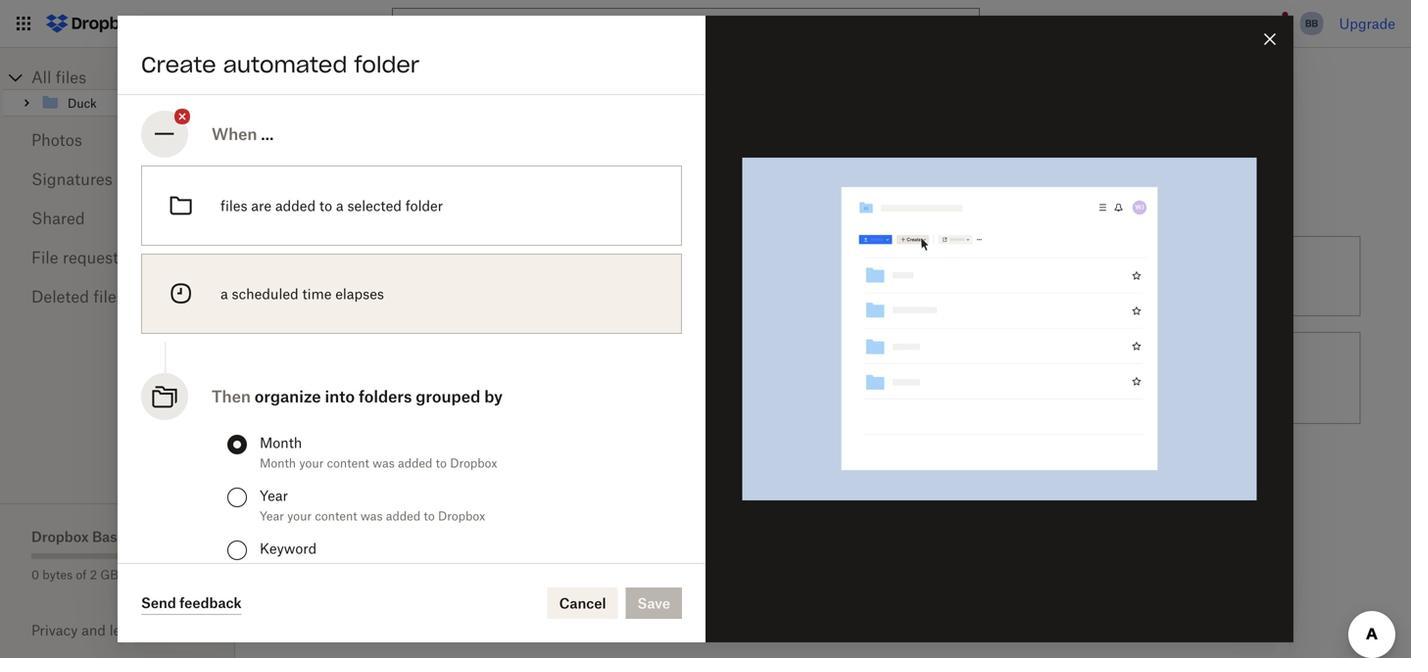 Task type: vqa. For each thing, say whether or not it's contained in the screenshot.
share,
no



Task type: locate. For each thing, give the bounding box(es) containing it.
choose an image format to convert files to
[[354, 359, 582, 398]]

format inside choose a file format to convert audio files to
[[442, 467, 485, 484]]

folders
[[359, 387, 412, 406]]

organize
[[255, 387, 321, 406]]

2
[[90, 568, 97, 583]]

content for month
[[327, 456, 369, 471]]

unzip files button
[[1002, 325, 1369, 432]]

1 vertical spatial month
[[260, 456, 296, 471]]

automation
[[337, 190, 431, 210]]

file requests
[[31, 248, 127, 267]]

1 vertical spatial dropbox
[[438, 509, 485, 524]]

a up "year year your content was added to dropbox"
[[407, 467, 414, 484]]

global header element
[[0, 0, 1412, 48]]

0 horizontal spatial an
[[311, 190, 332, 210]]

a right set
[[748, 268, 755, 285]]

format for audio
[[442, 467, 485, 484]]

choose a file format to convert videos to button
[[634, 325, 1002, 432]]

month
[[260, 435, 302, 451], [260, 456, 296, 471]]

a inside the choose a file format to convert videos to
[[774, 359, 782, 376]]

convert
[[534, 359, 582, 376], [873, 359, 921, 376], [505, 467, 554, 484]]

year
[[260, 488, 288, 504], [260, 509, 284, 524]]

was up "year year your content was added to dropbox"
[[373, 456, 395, 471]]

choose up folders at the bottom left
[[354, 359, 403, 376]]

to
[[320, 198, 332, 214], [1175, 268, 1188, 285], [517, 359, 530, 376], [856, 359, 869, 376], [385, 381, 398, 398], [721, 381, 734, 398], [436, 456, 447, 471], [489, 467, 502, 484], [385, 489, 398, 505], [424, 509, 435, 524]]

dropbox down grouped
[[450, 456, 497, 471]]

keyword
[[260, 541, 317, 557]]

your down organize
[[299, 456, 324, 471]]

0 vertical spatial by
[[485, 387, 503, 406]]

year up keyword
[[260, 509, 284, 524]]

0 vertical spatial year
[[260, 488, 288, 504]]

1 vertical spatial file
[[418, 467, 438, 484]]

by right grouped
[[485, 387, 503, 406]]

0 vertical spatial folder
[[354, 51, 420, 78]]

a left 'scheduled'
[[221, 286, 228, 302]]

your inside month month your content was added to dropbox
[[299, 456, 324, 471]]

1 vertical spatial added
[[398, 456, 433, 471]]

was up keyword group by specific keywords on the bottom
[[361, 509, 383, 524]]

set
[[721, 268, 744, 285]]

specific
[[315, 562, 358, 577]]

an inside choose an image format to convert files to
[[407, 359, 423, 376]]

scheduled
[[232, 286, 299, 302]]

dropbox inside month month your content was added to dropbox
[[450, 456, 497, 471]]

added inside "year year your content was added to dropbox"
[[386, 509, 421, 524]]

dropbox inside "year year your content was added to dropbox"
[[438, 509, 485, 524]]

format
[[470, 359, 514, 376], [809, 359, 853, 376], [442, 467, 485, 484]]

was inside month month your content was added to dropbox
[[373, 456, 395, 471]]

0 vertical spatial month
[[260, 435, 302, 451]]

files are added to a selected folder
[[221, 198, 443, 214]]

add
[[275, 190, 306, 210]]

1 vertical spatial content
[[315, 509, 357, 524]]

added right are
[[275, 198, 316, 214]]

convert inside choose an image format to convert files to
[[534, 359, 582, 376]]

month month your content was added to dropbox
[[260, 435, 497, 471]]

1 vertical spatial an
[[407, 359, 423, 376]]

an
[[311, 190, 332, 210], [407, 359, 423, 376]]

format down "set a rule that renames files" button
[[809, 359, 853, 376]]

and
[[82, 623, 106, 639]]

0 vertical spatial added
[[275, 198, 316, 214]]

content for year
[[315, 509, 357, 524]]

choose
[[354, 359, 403, 376], [721, 359, 771, 376], [354, 467, 403, 484]]

a down rule
[[774, 359, 782, 376]]

format for videos
[[809, 359, 853, 376]]

dropbox up 'bytes' in the bottom left of the page
[[31, 529, 89, 546]]

choose an image format to convert files to button
[[267, 325, 634, 432]]

time
[[302, 286, 332, 302]]

files inside choose a file format to convert audio files to
[[354, 489, 381, 505]]

deleted
[[31, 287, 89, 306]]

photos link
[[31, 121, 204, 160]]

format inside the choose a file format to convert videos to
[[809, 359, 853, 376]]

audio
[[558, 467, 594, 484]]

content
[[327, 456, 369, 471], [315, 509, 357, 524]]

are
[[251, 198, 272, 214]]

get more space image
[[153, 563, 176, 586]]

a inside choose a file format to convert audio files to
[[407, 467, 414, 484]]

choose for choose a file format to convert videos to
[[721, 359, 771, 376]]

files left are
[[221, 198, 248, 214]]

dropbox
[[450, 456, 497, 471], [438, 509, 485, 524], [31, 529, 89, 546]]

year year your content was added to dropbox
[[260, 488, 485, 524]]

year right year 'option'
[[260, 488, 288, 504]]

a for choose a file format to convert audio files to
[[407, 467, 414, 484]]

choose down set
[[721, 359, 771, 376]]

unzip files
[[1089, 370, 1158, 387]]

2 year from the top
[[260, 509, 284, 524]]

a
[[336, 198, 344, 214], [748, 268, 755, 285], [221, 286, 228, 302], [774, 359, 782, 376], [407, 467, 414, 484]]

choose up "year year your content was added to dropbox"
[[354, 467, 403, 484]]

file inside the choose a file format to convert videos to
[[786, 359, 806, 376]]

added
[[275, 198, 316, 214], [398, 456, 433, 471], [386, 509, 421, 524]]

choose inside choose a file format to convert audio files to
[[354, 467, 403, 484]]

0 vertical spatial file
[[786, 359, 806, 376]]

convert inside choose a file format to convert audio files to
[[505, 467, 554, 484]]

a left selected
[[336, 198, 344, 214]]

by
[[485, 387, 503, 406], [298, 562, 312, 577]]

2 vertical spatial added
[[386, 509, 421, 524]]

added inside month month your content was added to dropbox
[[398, 456, 433, 471]]

your up keyword
[[287, 509, 312, 524]]

set a rule that renames files
[[721, 268, 904, 285]]

that
[[788, 268, 813, 285]]

gb
[[100, 568, 119, 583]]

send feedback button
[[141, 592, 242, 616]]

dropbox logo - go to the homepage image
[[39, 8, 146, 39]]

1 year from the top
[[260, 488, 288, 504]]

automations
[[275, 64, 417, 91]]

content inside month month your content was added to dropbox
[[327, 456, 369, 471]]

format for files
[[470, 359, 514, 376]]

file for files
[[418, 467, 438, 484]]

privacy and legal
[[31, 623, 141, 639]]

0 vertical spatial was
[[373, 456, 395, 471]]

added up keywords
[[386, 509, 421, 524]]

to inside month month your content was added to dropbox
[[436, 456, 447, 471]]

file down 'that'
[[786, 359, 806, 376]]

content inside "year year your content was added to dropbox"
[[315, 509, 357, 524]]

0 horizontal spatial by
[[298, 562, 312, 577]]

1 vertical spatial was
[[361, 509, 383, 524]]

choose a file format to convert audio files to button
[[267, 432, 634, 540]]

an for add
[[311, 190, 332, 210]]

a for choose a file format to convert videos to
[[774, 359, 782, 376]]

an left image
[[407, 359, 423, 376]]

a for set a rule that renames files
[[748, 268, 755, 285]]

send
[[141, 595, 176, 612]]

dropbox for month
[[450, 456, 497, 471]]

convert inside the choose a file format to convert videos to
[[873, 359, 921, 376]]

feedback
[[180, 595, 242, 612]]

0 vertical spatial your
[[299, 456, 324, 471]]

keywords
[[361, 562, 414, 577]]

selected
[[347, 198, 402, 214]]

format down grouped
[[442, 467, 485, 484]]

file inside choose a file format to convert audio files to
[[418, 467, 438, 484]]

month right month 'radio'
[[260, 435, 302, 451]]

month down organize
[[260, 456, 296, 471]]

Month radio
[[227, 435, 247, 455]]

convert files to pdfs button
[[1002, 228, 1369, 325]]

add an automation main content
[[267, 111, 1412, 659]]

your inside "year year your content was added to dropbox"
[[287, 509, 312, 524]]

0 vertical spatial an
[[311, 190, 332, 210]]

by down keyword
[[298, 562, 312, 577]]

1 horizontal spatial an
[[407, 359, 423, 376]]

dropbox down choose a file format to convert audio files to
[[438, 509, 485, 524]]

was inside "year year your content was added to dropbox"
[[361, 509, 383, 524]]

files up month month your content was added to dropbox
[[354, 381, 381, 398]]

upgrade link
[[1340, 15, 1396, 32]]

0 vertical spatial dropbox
[[450, 456, 497, 471]]

photos
[[31, 130, 82, 150]]

folder
[[354, 51, 420, 78], [406, 198, 443, 214]]

create automated folder dialog
[[118, 16, 1294, 643]]

format right image
[[470, 359, 514, 376]]

1 vertical spatial year
[[260, 509, 284, 524]]

keyword group by specific keywords
[[260, 541, 414, 577]]

was
[[373, 456, 395, 471], [361, 509, 383, 524]]

2 vertical spatial dropbox
[[31, 529, 89, 546]]

files
[[56, 68, 86, 87], [221, 198, 248, 214], [877, 268, 904, 285], [1144, 268, 1171, 285], [94, 287, 124, 306], [1131, 370, 1158, 387], [354, 381, 381, 398], [354, 489, 381, 505]]

file up "year year your content was added to dropbox"
[[418, 467, 438, 484]]

choose for choose a file format to convert audio files to
[[354, 467, 403, 484]]

file
[[786, 359, 806, 376], [418, 467, 438, 484]]

choose inside choose an image format to convert files to
[[354, 359, 403, 376]]

then organize into folders grouped by
[[212, 387, 503, 406]]

1 horizontal spatial file
[[786, 359, 806, 376]]

all files
[[31, 68, 86, 87]]

grouped
[[416, 387, 481, 406]]

your
[[299, 456, 324, 471], [287, 509, 312, 524]]

choose inside the choose a file format to convert videos to
[[721, 359, 771, 376]]

deleted files
[[31, 287, 124, 306]]

1 vertical spatial by
[[298, 562, 312, 577]]

files down month month your content was added to dropbox
[[354, 489, 381, 505]]

0 vertical spatial content
[[327, 456, 369, 471]]

an right "add" on the left top of the page
[[311, 190, 332, 210]]

group
[[260, 562, 295, 577]]

files right the all
[[56, 68, 86, 87]]

content up keyword group by specific keywords on the bottom
[[315, 509, 357, 524]]

content up "year year your content was added to dropbox"
[[327, 456, 369, 471]]

added up "year year your content was added to dropbox"
[[398, 456, 433, 471]]

1 vertical spatial your
[[287, 509, 312, 524]]

signatures
[[31, 170, 113, 189]]

format inside choose an image format to convert files to
[[470, 359, 514, 376]]

0 horizontal spatial file
[[418, 467, 438, 484]]

of
[[76, 568, 87, 583]]

elapses
[[336, 286, 384, 302]]

basic
[[92, 529, 129, 546]]



Task type: describe. For each thing, give the bounding box(es) containing it.
create
[[141, 51, 216, 78]]

privacy
[[31, 623, 78, 639]]

was for year
[[361, 509, 383, 524]]

then
[[212, 387, 251, 406]]

your for month
[[299, 456, 324, 471]]

files right renames
[[877, 268, 904, 285]]

your for year
[[287, 509, 312, 524]]

convert for choose an image format to convert files to
[[534, 359, 582, 376]]

added for month
[[398, 456, 433, 471]]

added for year
[[386, 509, 421, 524]]

files inside create automated folder dialog
[[221, 198, 248, 214]]

rule
[[759, 268, 784, 285]]

deleted files link
[[31, 277, 204, 317]]

create automated folder
[[141, 51, 420, 78]]

choose a file format to convert videos to
[[721, 359, 967, 398]]

files inside tree
[[56, 68, 86, 87]]

privacy and legal link
[[31, 623, 235, 639]]

Keyword radio
[[227, 541, 247, 561]]

1 vertical spatial folder
[[406, 198, 443, 214]]

shared
[[31, 209, 85, 228]]

choose for choose an image format to convert files to
[[354, 359, 403, 376]]

used
[[122, 568, 149, 583]]

signatures link
[[31, 160, 204, 199]]

bytes
[[42, 568, 73, 583]]

image
[[426, 359, 467, 376]]

was for month
[[373, 456, 395, 471]]

add an automation
[[275, 190, 431, 210]]

legal
[[110, 623, 141, 639]]

upgrade
[[1340, 15, 1396, 32]]

convert for choose a file format to convert videos to
[[873, 359, 921, 376]]

0 bytes of 2 gb used
[[31, 568, 149, 583]]

send feedback
[[141, 595, 242, 612]]

Year radio
[[227, 488, 247, 508]]

requests
[[63, 248, 127, 267]]

0
[[31, 568, 39, 583]]

convert files to pdfs
[[1089, 268, 1226, 285]]

when
[[212, 125, 257, 144]]

files right "convert"
[[1144, 268, 1171, 285]]

dropbox for year
[[438, 509, 485, 524]]

a scheduled time elapses
[[221, 286, 384, 302]]

videos
[[925, 359, 967, 376]]

files down file requests link at the left
[[94, 287, 124, 306]]

shared link
[[31, 199, 204, 238]]

choose a file format to convert audio files to
[[354, 467, 594, 505]]

all files tree
[[3, 66, 235, 117]]

convert for choose a file format to convert audio files to
[[505, 467, 554, 484]]

pdfs
[[1192, 268, 1226, 285]]

by inside keyword group by specific keywords
[[298, 562, 312, 577]]

2 month from the top
[[260, 456, 296, 471]]

files right the unzip
[[1131, 370, 1158, 387]]

an for choose
[[407, 359, 423, 376]]

file requests link
[[31, 238, 204, 277]]

dropbox basic
[[31, 529, 129, 546]]

files inside choose an image format to convert files to
[[354, 381, 381, 398]]

...
[[261, 125, 274, 144]]

all files link
[[31, 66, 235, 89]]

file
[[31, 248, 58, 267]]

convert
[[1089, 268, 1141, 285]]

set a rule that renames files button
[[634, 228, 1002, 325]]

1 horizontal spatial by
[[485, 387, 503, 406]]

all
[[31, 68, 51, 87]]

renames
[[817, 268, 873, 285]]

file for to
[[786, 359, 806, 376]]

into
[[325, 387, 355, 406]]

automated
[[223, 51, 347, 78]]

1 month from the top
[[260, 435, 302, 451]]

cancel button
[[548, 588, 618, 620]]

unzip
[[1089, 370, 1127, 387]]

cancel
[[559, 596, 606, 612]]

to inside "year year your content was added to dropbox"
[[424, 509, 435, 524]]



